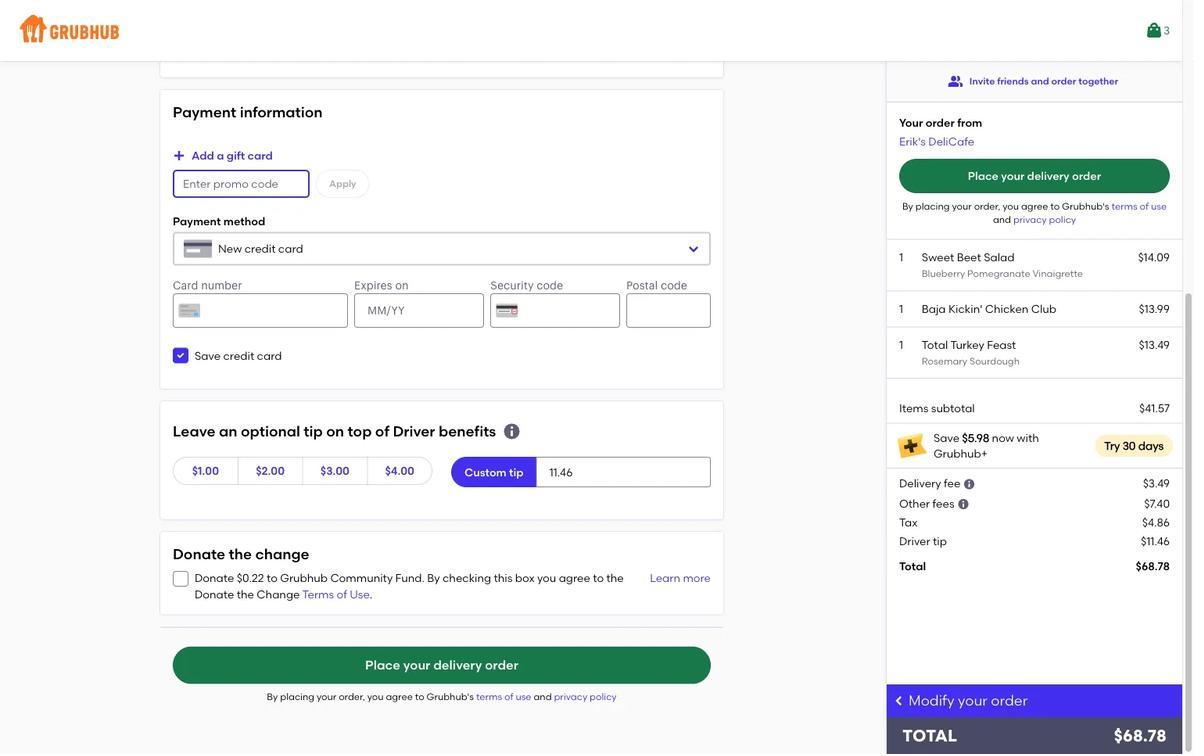 Task type: locate. For each thing, give the bounding box(es) containing it.
total down modify
[[903, 726, 958, 746]]

0 vertical spatial privacy policy link
[[1014, 214, 1077, 225]]

1 vertical spatial delivery
[[434, 658, 482, 673]]

payment
[[173, 104, 236, 121], [173, 214, 221, 228]]

privacy inside by placing your order, you agree to grubhub's terms of use and privacy policy
[[1014, 214, 1048, 225]]

fund.
[[396, 572, 425, 585]]

2 vertical spatial you
[[368, 692, 384, 703]]

save up grubhub+
[[934, 431, 960, 444]]

2 horizontal spatial agree
[[1022, 200, 1049, 212]]

$5.98
[[963, 431, 990, 444]]

credit right new
[[245, 242, 276, 255]]

0 horizontal spatial order,
[[339, 692, 365, 703]]

1 for sweet beet salad
[[900, 251, 904, 264]]

0 vertical spatial place your delivery order
[[969, 169, 1102, 183]]

privacy for privacy policy link corresponding to terms of use link for left place your delivery order 'button'
[[554, 692, 588, 703]]

privacy
[[1014, 214, 1048, 225], [554, 692, 588, 703]]

save up the leave at the left
[[195, 349, 221, 362]]

payment up new
[[173, 214, 221, 228]]

beet
[[958, 251, 982, 264]]

tip right "custom"
[[510, 466, 524, 479]]

0 vertical spatial place your delivery order button
[[900, 159, 1171, 193]]

payment up the add
[[173, 104, 236, 121]]

payment information
[[173, 104, 323, 121]]

1 horizontal spatial placing
[[916, 200, 951, 212]]

tip inside custom tip button
[[510, 466, 524, 479]]

custom tip button
[[452, 457, 537, 488]]

2 horizontal spatial and
[[1032, 75, 1050, 87]]

apply
[[329, 178, 357, 189]]

by
[[903, 200, 914, 212], [428, 572, 440, 585], [267, 692, 278, 703]]

the up $0.22 at the left bottom of the page
[[229, 546, 252, 563]]

save
[[195, 349, 221, 362], [934, 431, 960, 444]]

0 vertical spatial policy
[[1050, 214, 1077, 225]]

privacy policy link for terms of use link for left place your delivery order 'button'
[[554, 692, 617, 703]]

0 horizontal spatial privacy
[[554, 692, 588, 703]]

0 horizontal spatial place
[[366, 658, 401, 673]]

0 vertical spatial tip
[[304, 423, 323, 440]]

1 horizontal spatial privacy policy link
[[1014, 214, 1077, 225]]

1 vertical spatial credit
[[223, 349, 254, 362]]

3
[[1164, 24, 1171, 37]]

0 vertical spatial terms
[[1112, 200, 1138, 212]]

1 horizontal spatial place
[[969, 169, 999, 183]]

by placing your order, you agree to grubhub's terms of use and privacy policy
[[903, 200, 1168, 225], [267, 692, 617, 703]]

terms for terms of use link associated with place your delivery order 'button' to the top
[[1112, 200, 1138, 212]]

delivery fee
[[900, 477, 961, 490]]

1 horizontal spatial save
[[934, 431, 960, 444]]

1
[[900, 251, 904, 264], [900, 302, 904, 315], [900, 338, 904, 351]]

agree
[[1022, 200, 1049, 212], [559, 572, 591, 585], [386, 692, 413, 703]]

0 horizontal spatial grubhub's
[[427, 692, 474, 703]]

top
[[348, 423, 372, 440]]

0 vertical spatial terms of use link
[[1112, 200, 1168, 212]]

0 horizontal spatial privacy policy link
[[554, 692, 617, 703]]

0 horizontal spatial use
[[516, 692, 532, 703]]

2 horizontal spatial you
[[1003, 200, 1020, 212]]

order inside your order from erik's delicafe
[[926, 116, 955, 129]]

order,
[[975, 200, 1001, 212], [339, 692, 365, 703]]

2 horizontal spatial tip
[[934, 535, 948, 548]]

$68.78
[[1137, 560, 1171, 573], [1115, 726, 1168, 746]]

other
[[900, 497, 931, 510]]

1 vertical spatial save
[[934, 431, 960, 444]]

credit for new
[[245, 242, 276, 255]]

erik's delicafe link
[[900, 135, 975, 148]]

and for place your delivery order 'button' to the top
[[994, 214, 1012, 225]]

1 vertical spatial you
[[538, 572, 557, 585]]

1 vertical spatial the
[[607, 572, 624, 585]]

2 payment from the top
[[173, 214, 221, 228]]

1 horizontal spatial privacy
[[1014, 214, 1048, 225]]

card up optional
[[257, 349, 282, 362]]

credit
[[245, 242, 276, 255], [223, 349, 254, 362]]

donate for donate the change
[[173, 546, 226, 563]]

$14.09 blueberry pomegranate vinaigrette
[[923, 251, 1171, 279]]

driver
[[393, 423, 435, 440], [900, 535, 931, 548]]

subscription badge image
[[897, 430, 928, 462]]

Notes for the driver text field
[[173, 0, 711, 46]]

place your delivery order
[[969, 169, 1102, 183], [366, 658, 519, 673]]

0 horizontal spatial place your delivery order button
[[173, 647, 711, 685]]

with
[[1018, 431, 1040, 444]]

tip down fees
[[934, 535, 948, 548]]

2 vertical spatial tip
[[934, 535, 948, 548]]

1 vertical spatial by placing your order, you agree to grubhub's terms of use and privacy policy
[[267, 692, 617, 703]]

payment for payment method
[[173, 214, 221, 228]]

save for save credit card
[[195, 349, 221, 362]]

optional
[[241, 423, 300, 440]]

svg image up custom tip
[[503, 422, 522, 441]]

your
[[900, 116, 924, 129]]

2 vertical spatial the
[[237, 588, 254, 601]]

0 horizontal spatial save
[[195, 349, 221, 362]]

$1.00
[[192, 464, 219, 478]]

1 vertical spatial and
[[994, 214, 1012, 225]]

0 vertical spatial total
[[923, 338, 949, 351]]

credit up an
[[223, 349, 254, 362]]

a
[[217, 149, 224, 162]]

you for privacy policy link related to terms of use link associated with place your delivery order 'button' to the top
[[1003, 200, 1020, 212]]

1 horizontal spatial terms of use link
[[1112, 200, 1168, 212]]

information
[[240, 104, 323, 121]]

1 horizontal spatial grubhub's
[[1063, 200, 1110, 212]]

and for left place your delivery order 'button'
[[534, 692, 552, 703]]

0 horizontal spatial place your delivery order
[[366, 658, 519, 673]]

to
[[1051, 200, 1061, 212], [267, 572, 278, 585], [593, 572, 604, 585], [415, 692, 425, 703]]

1 payment from the top
[[173, 104, 236, 121]]

1 vertical spatial grubhub's
[[427, 692, 474, 703]]

0 vertical spatial agree
[[1022, 200, 1049, 212]]

policy
[[1050, 214, 1077, 225], [590, 692, 617, 703]]

1 vertical spatial place your delivery order button
[[173, 647, 711, 685]]

use
[[350, 588, 370, 601]]

0 vertical spatial $68.78
[[1137, 560, 1171, 573]]

of
[[1141, 200, 1150, 212], [376, 423, 390, 440], [337, 588, 347, 601], [505, 692, 514, 703]]

add a gift card
[[192, 149, 273, 162]]

delivery
[[1028, 169, 1070, 183], [434, 658, 482, 673]]

you inside the by checking this box you agree to the donate the change
[[538, 572, 557, 585]]

2 vertical spatial 1
[[900, 338, 904, 351]]

the left learn
[[607, 572, 624, 585]]

grubhub's for terms of use link for left place your delivery order 'button'
[[427, 692, 474, 703]]

0 horizontal spatial agree
[[386, 692, 413, 703]]

card for new credit card
[[278, 242, 303, 255]]

1 horizontal spatial tip
[[510, 466, 524, 479]]

card right "gift"
[[248, 149, 273, 162]]

2 vertical spatial card
[[257, 349, 282, 362]]

1 horizontal spatial and
[[994, 214, 1012, 225]]

new
[[218, 242, 242, 255]]

1 vertical spatial by
[[428, 572, 440, 585]]

1 horizontal spatial by placing your order, you agree to grubhub's terms of use and privacy policy
[[903, 200, 1168, 225]]

1 up items
[[900, 338, 904, 351]]

1 horizontal spatial agree
[[559, 572, 591, 585]]

grubhub's
[[1063, 200, 1110, 212], [427, 692, 474, 703]]

1 vertical spatial card
[[278, 242, 303, 255]]

3 1 from the top
[[900, 338, 904, 351]]

$11.46
[[1142, 535, 1171, 548]]

2 1 from the top
[[900, 302, 904, 315]]

1 vertical spatial place your delivery order
[[366, 658, 519, 673]]

0 vertical spatial placing
[[916, 200, 951, 212]]

driver down tax
[[900, 535, 931, 548]]

0 horizontal spatial terms of use link
[[477, 692, 534, 703]]

days
[[1139, 439, 1164, 452]]

place down delicafe
[[969, 169, 999, 183]]

you
[[1003, 200, 1020, 212], [538, 572, 557, 585], [368, 692, 384, 703]]

0 vertical spatial by placing your order, you agree to grubhub's terms of use and privacy policy
[[903, 200, 1168, 225]]

0 vertical spatial save
[[195, 349, 221, 362]]

1 left sweet
[[900, 251, 904, 264]]

2 vertical spatial and
[[534, 692, 552, 703]]

people icon image
[[948, 74, 964, 89]]

total down driver tip
[[900, 560, 927, 573]]

1 horizontal spatial place your delivery order button
[[900, 159, 1171, 193]]

delicafe
[[929, 135, 975, 148]]

club
[[1032, 302, 1057, 315]]

1 horizontal spatial delivery
[[1028, 169, 1070, 183]]

0 vertical spatial credit
[[245, 242, 276, 255]]

place down '.'
[[366, 658, 401, 673]]

svg image
[[176, 351, 185, 360], [503, 422, 522, 441], [964, 478, 976, 491], [176, 575, 185, 584]]

order inside button
[[1052, 75, 1077, 87]]

use
[[1152, 200, 1168, 212], [516, 692, 532, 703]]

terms of use link
[[303, 588, 370, 601]]

turkey
[[951, 338, 985, 351]]

1 vertical spatial terms
[[477, 692, 503, 703]]

0 vertical spatial driver
[[393, 423, 435, 440]]

driver up $4.00
[[393, 423, 435, 440]]

credit for save
[[223, 349, 254, 362]]

place
[[969, 169, 999, 183], [366, 658, 401, 673]]

terms of use .
[[303, 588, 373, 601]]

1 vertical spatial policy
[[590, 692, 617, 703]]

learn more
[[650, 572, 711, 585]]

1 vertical spatial agree
[[559, 572, 591, 585]]

change
[[256, 546, 310, 563]]

1 vertical spatial 1
[[900, 302, 904, 315]]

2 vertical spatial agree
[[386, 692, 413, 703]]

1 vertical spatial privacy
[[554, 692, 588, 703]]

total turkey feast
[[923, 338, 1017, 351]]

fee
[[945, 477, 961, 490]]

the
[[229, 546, 252, 563], [607, 572, 624, 585], [237, 588, 254, 601]]

1 horizontal spatial you
[[538, 572, 557, 585]]

2 horizontal spatial by
[[903, 200, 914, 212]]

1 vertical spatial payment
[[173, 214, 221, 228]]

1 left the baja in the right top of the page
[[900, 302, 904, 315]]

by placing your order, you agree to grubhub's terms of use and privacy policy for terms of use link associated with place your delivery order 'button' to the top
[[903, 200, 1168, 225]]

0 vertical spatial delivery
[[1028, 169, 1070, 183]]

terms of use link
[[1112, 200, 1168, 212], [477, 692, 534, 703]]

0 vertical spatial grubhub's
[[1063, 200, 1110, 212]]

1 for total turkey feast
[[900, 338, 904, 351]]

pomegranate
[[968, 268, 1031, 279]]

1 vertical spatial place
[[366, 658, 401, 673]]

1 horizontal spatial driver
[[900, 535, 931, 548]]

Amount text field
[[537, 457, 711, 488]]

3 button
[[1146, 16, 1171, 45]]

by checking this box you agree to the donate the change
[[195, 572, 624, 601]]

place your delivery order button
[[900, 159, 1171, 193], [173, 647, 711, 685]]

tip left on
[[304, 423, 323, 440]]

0 vertical spatial use
[[1152, 200, 1168, 212]]

your
[[1002, 169, 1025, 183], [953, 200, 973, 212], [404, 658, 431, 673], [317, 692, 337, 703], [959, 693, 988, 709]]

$13.49
[[1140, 338, 1171, 351]]

leave
[[173, 423, 216, 440]]

1 horizontal spatial order,
[[975, 200, 1001, 212]]

learn more link
[[647, 571, 711, 602]]

learn
[[650, 572, 681, 585]]

0 vertical spatial donate
[[173, 546, 226, 563]]

0 vertical spatial payment
[[173, 104, 236, 121]]

donate the change
[[173, 546, 310, 563]]

card for save credit card
[[257, 349, 282, 362]]

and
[[1032, 75, 1050, 87], [994, 214, 1012, 225], [534, 692, 552, 703]]

total up rosemary
[[923, 338, 949, 351]]

card inside "button"
[[248, 149, 273, 162]]

$3.00 button
[[302, 457, 368, 485]]

card right new
[[278, 242, 303, 255]]

svg image
[[173, 149, 185, 162], [688, 243, 700, 255], [958, 498, 970, 511], [894, 695, 906, 707]]

0 horizontal spatial delivery
[[434, 658, 482, 673]]

delivery
[[900, 477, 942, 490]]

0 vertical spatial by
[[903, 200, 914, 212]]

other fees
[[900, 497, 955, 510]]

invite
[[970, 75, 996, 87]]

sourdough
[[970, 356, 1020, 367]]

the down $0.22 at the left bottom of the page
[[237, 588, 254, 601]]

1 horizontal spatial terms
[[1112, 200, 1138, 212]]

$0.22
[[237, 572, 264, 585]]

0 horizontal spatial tip
[[304, 423, 323, 440]]

1 1 from the top
[[900, 251, 904, 264]]

0 vertical spatial 1
[[900, 251, 904, 264]]

$4.86
[[1143, 516, 1171, 529]]

2 vertical spatial by
[[267, 692, 278, 703]]

by placing your order, you agree to grubhub's terms of use and privacy policy for terms of use link for left place your delivery order 'button'
[[267, 692, 617, 703]]

0 horizontal spatial and
[[534, 692, 552, 703]]

to inside the by checking this box you agree to the donate the change
[[593, 572, 604, 585]]

card
[[248, 149, 273, 162], [278, 242, 303, 255], [257, 349, 282, 362]]

0 vertical spatial and
[[1032, 75, 1050, 87]]

try
[[1105, 439, 1121, 452]]



Task type: vqa. For each thing, say whether or not it's contained in the screenshot.


Task type: describe. For each thing, give the bounding box(es) containing it.
$4.00
[[385, 464, 415, 478]]

apply button
[[316, 170, 370, 198]]

fees
[[933, 497, 955, 510]]

1 for baja kickin' chicken club
[[900, 302, 904, 315]]

together
[[1079, 75, 1119, 87]]

custom
[[465, 466, 507, 479]]

payment for payment information
[[173, 104, 236, 121]]

sweet
[[923, 251, 955, 264]]

on
[[326, 423, 344, 440]]

tip for driver tip
[[934, 535, 948, 548]]

community
[[331, 572, 393, 585]]

terms of use link for place your delivery order 'button' to the top
[[1112, 200, 1168, 212]]

tax
[[900, 516, 918, 529]]

1 horizontal spatial policy
[[1050, 214, 1077, 225]]

terms of use link for left place your delivery order 'button'
[[477, 692, 534, 703]]

svg image inside add a gift card "button"
[[173, 149, 185, 162]]

baja kickin' chicken club
[[923, 302, 1057, 315]]

1 vertical spatial $68.78
[[1115, 726, 1168, 746]]

blueberry
[[923, 268, 966, 279]]

0 horizontal spatial driver
[[393, 423, 435, 440]]

$13.49 rosemary sourdough
[[923, 338, 1171, 367]]

feast
[[988, 338, 1017, 351]]

grubhub's for terms of use link associated with place your delivery order 'button' to the top
[[1063, 200, 1110, 212]]

tip for custom tip
[[510, 466, 524, 479]]

more
[[683, 572, 711, 585]]

$7.40
[[1145, 497, 1171, 510]]

benefits
[[439, 423, 496, 440]]

agree for terms of use link associated with place your delivery order 'button' to the top
[[1022, 200, 1049, 212]]

friends
[[998, 75, 1030, 87]]

$14.09
[[1139, 251, 1171, 264]]

terms
[[303, 588, 334, 601]]

this
[[494, 572, 513, 585]]

save credit card
[[195, 349, 282, 362]]

sweet beet salad
[[923, 251, 1015, 264]]

vinaigrette
[[1033, 268, 1084, 279]]

baja
[[923, 302, 947, 315]]

svg image left save credit card
[[176, 351, 185, 360]]

add a gift card button
[[173, 142, 273, 170]]

erik's
[[900, 135, 927, 148]]

2 vertical spatial total
[[903, 726, 958, 746]]

svg image right fee at the bottom right of the page
[[964, 478, 976, 491]]

box
[[515, 572, 535, 585]]

donate $0.22 to grubhub community fund.
[[195, 572, 428, 585]]

save for save $5.98
[[934, 431, 960, 444]]

30
[[1123, 439, 1137, 452]]

now with grubhub+
[[934, 431, 1040, 460]]

svg image down donate the change
[[176, 575, 185, 584]]

1 vertical spatial order,
[[339, 692, 365, 703]]

agree for terms of use link for left place your delivery order 'button'
[[386, 692, 413, 703]]

method
[[224, 214, 265, 228]]

.
[[370, 588, 373, 601]]

$4.00 button
[[367, 457, 433, 485]]

items
[[900, 402, 929, 415]]

add
[[192, 149, 214, 162]]

subtotal
[[932, 402, 976, 415]]

salad
[[985, 251, 1015, 264]]

by inside the by checking this box you agree to the donate the change
[[428, 572, 440, 585]]

custom tip
[[465, 466, 524, 479]]

you for privacy policy link corresponding to terms of use link for left place your delivery order 'button'
[[368, 692, 384, 703]]

$1.00 button
[[173, 457, 238, 485]]

an
[[219, 423, 238, 440]]

modify
[[909, 693, 955, 709]]

rosemary
[[923, 356, 968, 367]]

gift
[[227, 149, 245, 162]]

0 horizontal spatial policy
[[590, 692, 617, 703]]

0 horizontal spatial by
[[267, 692, 278, 703]]

kickin'
[[949, 302, 983, 315]]

donate inside the by checking this box you agree to the donate the change
[[195, 588, 234, 601]]

0 horizontal spatial placing
[[280, 692, 315, 703]]

1 vertical spatial use
[[516, 692, 532, 703]]

1 horizontal spatial use
[[1152, 200, 1168, 212]]

delivery for terms of use link associated with place your delivery order 'button' to the top
[[1028, 169, 1070, 183]]

$2.00
[[256, 464, 285, 478]]

driver tip
[[900, 535, 948, 548]]

0 vertical spatial place
[[969, 169, 999, 183]]

terms for terms of use link for left place your delivery order 'button'
[[477, 692, 503, 703]]

$3.49
[[1144, 477, 1171, 490]]

grubhub
[[280, 572, 328, 585]]

items subtotal
[[900, 402, 976, 415]]

invite friends and order together button
[[948, 67, 1119, 95]]

your order from erik's delicafe
[[900, 116, 983, 148]]

1 vertical spatial total
[[900, 560, 927, 573]]

main navigation navigation
[[0, 0, 1183, 61]]

agree inside the by checking this box you agree to the donate the change
[[559, 572, 591, 585]]

from
[[958, 116, 983, 129]]

privacy policy link for terms of use link associated with place your delivery order 'button' to the top
[[1014, 214, 1077, 225]]

try 30 days
[[1105, 439, 1164, 452]]

save $5.98
[[934, 431, 990, 444]]

grubhub+
[[934, 447, 988, 460]]

delivery for terms of use link for left place your delivery order 'button'
[[434, 658, 482, 673]]

change
[[257, 588, 300, 601]]

leave an optional tip on top of driver benefits
[[173, 423, 496, 440]]

1 vertical spatial driver
[[900, 535, 931, 548]]

privacy for privacy policy link related to terms of use link associated with place your delivery order 'button' to the top
[[1014, 214, 1048, 225]]

0 vertical spatial the
[[229, 546, 252, 563]]

chicken
[[986, 302, 1029, 315]]

donate for donate $0.22 to grubhub community fund.
[[195, 572, 234, 585]]

$41.57
[[1140, 402, 1171, 415]]

Promo code text field
[[173, 170, 310, 198]]

and inside button
[[1032, 75, 1050, 87]]

new credit card
[[218, 242, 303, 255]]

$2.00 button
[[238, 457, 303, 485]]



